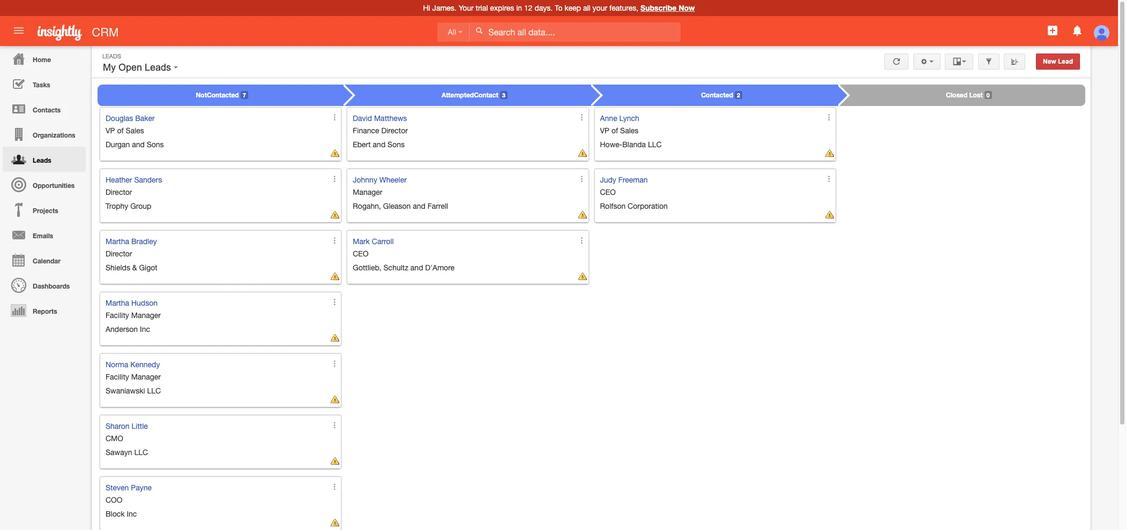 Task type: locate. For each thing, give the bounding box(es) containing it.
douglas
[[106, 114, 133, 123]]

lead
[[1059, 58, 1074, 65]]

shields
[[106, 264, 130, 272]]

projects
[[33, 207, 58, 215]]

of down douglas
[[117, 127, 124, 135]]

inc for block inc
[[127, 511, 137, 519]]

cmo
[[106, 435, 123, 444]]

1 vertical spatial leads
[[145, 62, 171, 73]]

vp down douglas
[[106, 127, 115, 135]]

david
[[353, 114, 372, 123]]

1 vertical spatial llc
[[147, 387, 161, 396]]

director for sanders
[[106, 188, 132, 197]]

1 sales from the left
[[126, 127, 144, 135]]

block inc
[[106, 511, 137, 519]]

swaniawski llc
[[106, 387, 161, 396]]

sons for durgan and sons
[[147, 141, 164, 149]]

of down anne lynch link on the top of the page
[[612, 127, 619, 135]]

llc right sawayn
[[134, 449, 148, 458]]

martha up anderson
[[106, 299, 129, 308]]

schultz
[[384, 264, 409, 272]]

llc for sharon little cmo
[[134, 449, 148, 458]]

1 of from the left
[[117, 127, 124, 135]]

contacts
[[33, 106, 61, 114]]

expires
[[490, 4, 515, 12]]

2 vp from the left
[[600, 127, 610, 135]]

gleason
[[383, 202, 411, 211]]

1 vertical spatial manager
[[131, 312, 161, 320]]

notcontacted 7
[[196, 91, 246, 99]]

ceo down "mark"
[[353, 250, 369, 259]]

sons for ebert and sons
[[388, 141, 405, 149]]

sons down baker in the left top of the page
[[147, 141, 164, 149]]

manager down johnny
[[353, 188, 383, 197]]

now
[[679, 3, 695, 12]]

0 vertical spatial facility
[[106, 312, 129, 320]]

facility
[[106, 312, 129, 320], [106, 373, 129, 382]]

1 martha from the top
[[106, 238, 129, 246]]

your
[[459, 4, 474, 12]]

1 horizontal spatial inc
[[140, 326, 150, 334]]

0 vertical spatial director
[[382, 127, 408, 135]]

vp down the anne
[[600, 127, 610, 135]]

ceo
[[600, 188, 616, 197], [353, 250, 369, 259]]

attemptedcontact 3
[[442, 91, 506, 99]]

of for anne
[[612, 127, 619, 135]]

director
[[382, 127, 408, 135], [106, 188, 132, 197], [106, 250, 132, 259]]

anderson inc
[[106, 326, 150, 334]]

anne
[[600, 114, 618, 123]]

leads right "open"
[[145, 62, 171, 73]]

manager down hudson
[[131, 312, 161, 320]]

director up shields
[[106, 250, 132, 259]]

2 martha from the top
[[106, 299, 129, 308]]

norma
[[106, 361, 128, 370]]

calendar
[[33, 257, 61, 265]]

norma kennedy link
[[106, 361, 160, 370]]

martha inside martha bradley director
[[106, 238, 129, 246]]

ceo for mark carroll ceo
[[353, 250, 369, 259]]

0 horizontal spatial inc
[[127, 511, 137, 519]]

facility for norma kennedy facility manager
[[106, 373, 129, 382]]

leads link
[[3, 147, 86, 172]]

sales
[[126, 127, 144, 135], [621, 127, 639, 135]]

durgan and sons
[[106, 141, 164, 149]]

matthews
[[374, 114, 407, 123]]

sawayn llc
[[106, 449, 148, 458]]

corporation
[[628, 202, 668, 211]]

director inside martha bradley director
[[106, 250, 132, 259]]

hudson
[[131, 299, 158, 308]]

subscribe now link
[[641, 3, 695, 12]]

leads
[[102, 53, 121, 60], [145, 62, 171, 73], [33, 157, 51, 165]]

1 horizontal spatial of
[[612, 127, 619, 135]]

2 vertical spatial director
[[106, 250, 132, 259]]

norma kennedy facility manager
[[106, 361, 161, 382]]

freeman
[[619, 176, 648, 185]]

inc right anderson
[[140, 326, 150, 334]]

2 vertical spatial llc
[[134, 449, 148, 458]]

1 vertical spatial inc
[[127, 511, 137, 519]]

of inside anne lynch vp of sales
[[612, 127, 619, 135]]

navigation
[[0, 46, 86, 323]]

leads up my
[[102, 53, 121, 60]]

leads up opportunities link
[[33, 157, 51, 165]]

manager inside norma kennedy facility manager
[[131, 373, 161, 382]]

director inside heather sanders director
[[106, 188, 132, 197]]

facility for martha hudson facility manager
[[106, 312, 129, 320]]

1 vertical spatial martha
[[106, 299, 129, 308]]

contacted 2
[[702, 91, 741, 99]]

douglas baker vp of sales
[[106, 114, 155, 135]]

judy
[[600, 176, 617, 185]]

director for bradley
[[106, 250, 132, 259]]

ceo inside judy freeman ceo
[[600, 188, 616, 197]]

carroll
[[372, 238, 394, 246]]

0 horizontal spatial ceo
[[353, 250, 369, 259]]

1 vertical spatial facility
[[106, 373, 129, 382]]

1 horizontal spatial sons
[[388, 141, 405, 149]]

sales inside anne lynch vp of sales
[[621, 127, 639, 135]]

0 vertical spatial inc
[[140, 326, 150, 334]]

payne
[[131, 484, 152, 493]]

gigot
[[139, 264, 158, 272]]

2 horizontal spatial leads
[[145, 62, 171, 73]]

my
[[103, 62, 116, 73]]

hi james. your trial expires in 12 days. to keep all your features, subscribe now
[[423, 3, 695, 12]]

ceo inside mark carroll ceo
[[353, 250, 369, 259]]

0 vertical spatial ceo
[[600, 188, 616, 197]]

rogahn, gleason and farrell
[[353, 202, 448, 211]]

1 vertical spatial director
[[106, 188, 132, 197]]

2 of from the left
[[612, 127, 619, 135]]

vp inside "douglas baker vp of sales"
[[106, 127, 115, 135]]

to
[[555, 4, 563, 12]]

of inside "douglas baker vp of sales"
[[117, 127, 124, 135]]

new lead
[[1044, 58, 1074, 65]]

martha
[[106, 238, 129, 246], [106, 299, 129, 308]]

0 horizontal spatial of
[[117, 127, 124, 135]]

1 horizontal spatial vp
[[600, 127, 610, 135]]

0 horizontal spatial sons
[[147, 141, 164, 149]]

1 horizontal spatial sales
[[621, 127, 639, 135]]

projects link
[[3, 197, 86, 223]]

2 vertical spatial manager
[[131, 373, 161, 382]]

facility inside norma kennedy facility manager
[[106, 373, 129, 382]]

manager inside martha hudson facility manager
[[131, 312, 161, 320]]

ceo down judy
[[600, 188, 616, 197]]

show sidebar image
[[1012, 58, 1019, 65]]

manager down kennedy
[[131, 373, 161, 382]]

0 vertical spatial martha
[[106, 238, 129, 246]]

2 sales from the left
[[621, 127, 639, 135]]

heather sanders link
[[106, 176, 162, 185]]

sons down david matthews finance director
[[388, 141, 405, 149]]

home link
[[3, 46, 86, 71]]

2 vertical spatial leads
[[33, 157, 51, 165]]

your
[[593, 4, 608, 12]]

group
[[130, 202, 151, 211]]

mark carroll link
[[353, 238, 394, 246]]

llc down kennedy
[[147, 387, 161, 396]]

director down heather
[[106, 188, 132, 197]]

inc right block
[[127, 511, 137, 519]]

and right durgan
[[132, 141, 145, 149]]

vp inside anne lynch vp of sales
[[600, 127, 610, 135]]

sales inside "douglas baker vp of sales"
[[126, 127, 144, 135]]

0 vertical spatial leads
[[102, 53, 121, 60]]

home
[[33, 56, 51, 64]]

facility inside martha hudson facility manager
[[106, 312, 129, 320]]

james.
[[433, 4, 457, 12]]

martha up shields
[[106, 238, 129, 246]]

block
[[106, 511, 125, 519]]

my open leads button
[[100, 60, 181, 76]]

sales down lynch
[[621, 127, 639, 135]]

anne lynch link
[[600, 114, 640, 123]]

swaniawski
[[106, 387, 145, 396]]

2 sons from the left
[[388, 141, 405, 149]]

and left farrell
[[413, 202, 426, 211]]

director down matthews
[[382, 127, 408, 135]]

1 facility from the top
[[106, 312, 129, 320]]

lost
[[970, 91, 983, 99]]

blanda
[[623, 141, 646, 149]]

notifications image
[[1071, 24, 1084, 37]]

0 horizontal spatial vp
[[106, 127, 115, 135]]

0 horizontal spatial sales
[[126, 127, 144, 135]]

all
[[448, 28, 456, 36]]

manager
[[353, 188, 383, 197], [131, 312, 161, 320], [131, 373, 161, 382]]

1 vp from the left
[[106, 127, 115, 135]]

0 vertical spatial manager
[[353, 188, 383, 197]]

days.
[[535, 4, 553, 12]]

farrell
[[428, 202, 448, 211]]

llc right the blanda
[[648, 141, 662, 149]]

steven
[[106, 484, 129, 493]]

2 facility from the top
[[106, 373, 129, 382]]

martha inside martha hudson facility manager
[[106, 299, 129, 308]]

steven payne coo
[[106, 484, 152, 505]]

1 horizontal spatial ceo
[[600, 188, 616, 197]]

facility down norma
[[106, 373, 129, 382]]

1 vertical spatial ceo
[[353, 250, 369, 259]]

sales down the douglas baker link
[[126, 127, 144, 135]]

1 sons from the left
[[147, 141, 164, 149]]

and right the schultz
[[411, 264, 423, 272]]

sons
[[147, 141, 164, 149], [388, 141, 405, 149]]

facility up anderson
[[106, 312, 129, 320]]



Task type: describe. For each thing, give the bounding box(es) containing it.
vp for douglas baker vp of sales
[[106, 127, 115, 135]]

director inside david matthews finance director
[[382, 127, 408, 135]]

0 vertical spatial llc
[[648, 141, 662, 149]]

mark
[[353, 238, 370, 246]]

ebert
[[353, 141, 371, 149]]

emails
[[33, 232, 53, 240]]

shields & gigot
[[106, 264, 158, 272]]

organizations link
[[3, 122, 86, 147]]

open
[[119, 62, 142, 73]]

new
[[1044, 58, 1057, 65]]

martha hudson link
[[106, 299, 158, 308]]

johnny
[[353, 176, 378, 185]]

leads inside button
[[145, 62, 171, 73]]

new lead link
[[1037, 54, 1081, 70]]

and right ebert
[[373, 141, 386, 149]]

lynch
[[620, 114, 640, 123]]

navigation containing home
[[0, 46, 86, 323]]

martha bradley director
[[106, 238, 157, 259]]

david matthews finance director
[[353, 114, 408, 135]]

durgan
[[106, 141, 130, 149]]

trophy group
[[106, 202, 151, 211]]

llc for norma kennedy facility manager
[[147, 387, 161, 396]]

dashboards
[[33, 283, 70, 291]]

cog image
[[921, 58, 928, 65]]

sales for lynch
[[621, 127, 639, 135]]

bradley
[[131, 238, 157, 246]]

0 horizontal spatial leads
[[33, 157, 51, 165]]

sales for baker
[[126, 127, 144, 135]]

show list view filters image
[[986, 58, 993, 65]]

contacts link
[[3, 97, 86, 122]]

my open leads
[[103, 62, 174, 73]]

trial
[[476, 4, 488, 12]]

vp for anne lynch vp of sales
[[600, 127, 610, 135]]

sharon little link
[[106, 423, 148, 431]]

mark carroll ceo
[[353, 238, 394, 259]]

sharon
[[106, 423, 130, 431]]

dashboards link
[[3, 273, 86, 298]]

features,
[[610, 4, 639, 12]]

tasks
[[33, 81, 50, 89]]

all link
[[437, 22, 470, 42]]

1 horizontal spatial leads
[[102, 53, 121, 60]]

heather sanders director
[[106, 176, 162, 197]]

david matthews link
[[353, 114, 407, 123]]

0
[[987, 92, 990, 99]]

ebert and sons
[[353, 141, 405, 149]]

howe-blanda llc
[[600, 141, 662, 149]]

contacted
[[702, 91, 734, 99]]

heather
[[106, 176, 132, 185]]

judy freeman link
[[600, 176, 648, 185]]

inc for anderson inc
[[140, 326, 150, 334]]

manager inside johnny wheeler manager
[[353, 188, 383, 197]]

wheeler
[[380, 176, 407, 185]]

manager for norma kennedy facility manager
[[131, 373, 161, 382]]

crm
[[92, 26, 119, 39]]

kennedy
[[130, 361, 160, 370]]

reports
[[33, 308, 57, 316]]

steven payne link
[[106, 484, 152, 493]]

calendar link
[[3, 248, 86, 273]]

organizations
[[33, 131, 75, 139]]

little
[[132, 423, 148, 431]]

gottlieb,
[[353, 264, 382, 272]]

rolfson corporation
[[600, 202, 668, 211]]

keep
[[565, 4, 581, 12]]

martha hudson facility manager
[[106, 299, 161, 320]]

d'amore
[[426, 264, 455, 272]]

of for douglas
[[117, 127, 124, 135]]

martha bradley link
[[106, 238, 157, 246]]

12
[[525, 4, 533, 12]]

judy freeman ceo
[[600, 176, 648, 197]]

3
[[502, 92, 506, 99]]

tasks link
[[3, 71, 86, 97]]

martha for martha bradley
[[106, 238, 129, 246]]

howe-
[[600, 141, 623, 149]]

gottlieb, schultz and d'amore
[[353, 264, 455, 272]]

emails link
[[3, 223, 86, 248]]

coo
[[106, 497, 122, 505]]

refresh list image
[[892, 58, 902, 65]]

rolfson
[[600, 202, 626, 211]]

martha for martha hudson
[[106, 299, 129, 308]]

douglas baker link
[[106, 114, 155, 123]]

2
[[737, 92, 741, 99]]

anderson
[[106, 326, 138, 334]]

opportunities link
[[3, 172, 86, 197]]

&
[[132, 264, 137, 272]]

anne lynch vp of sales
[[600, 114, 640, 135]]

baker
[[135, 114, 155, 123]]

manager for martha hudson facility manager
[[131, 312, 161, 320]]

Search all data.... text field
[[470, 22, 681, 42]]

attemptedcontact
[[442, 91, 499, 99]]

trophy
[[106, 202, 128, 211]]

finance
[[353, 127, 379, 135]]

white image
[[476, 27, 483, 34]]

ceo for judy freeman ceo
[[600, 188, 616, 197]]



Task type: vqa. For each thing, say whether or not it's contained in the screenshot.
the rightmost Sons
yes



